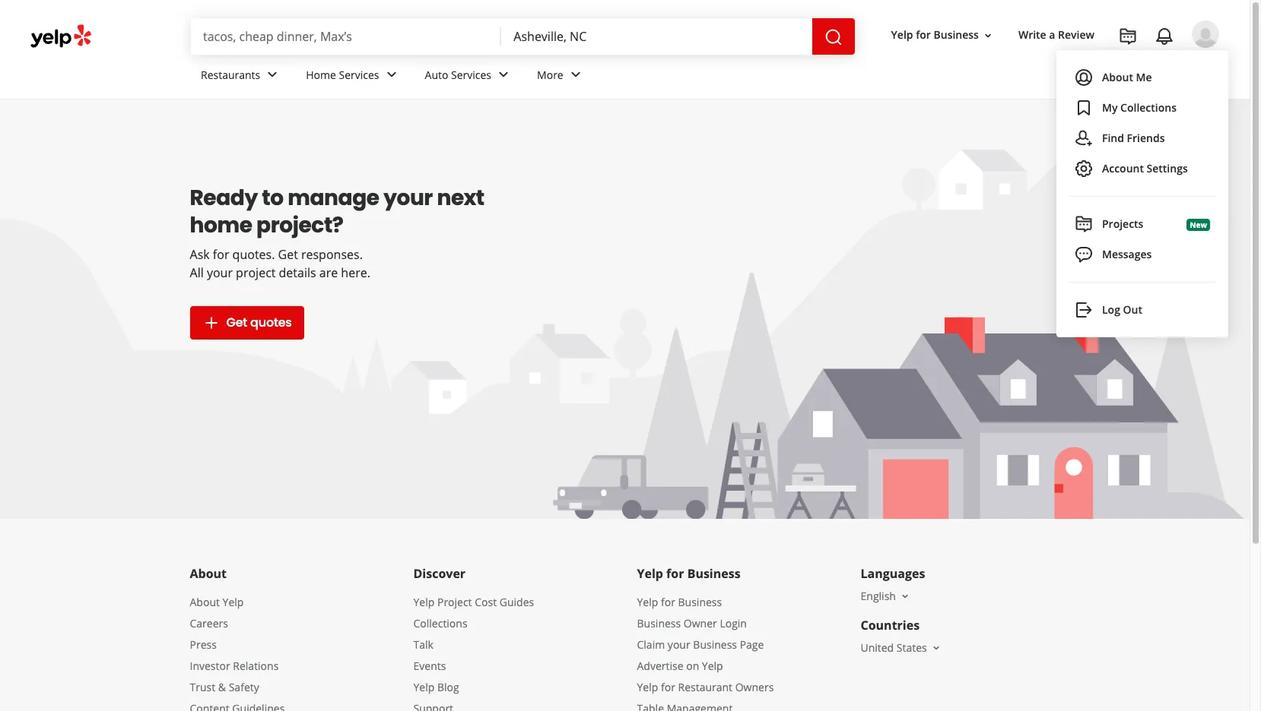 Task type: vqa. For each thing, say whether or not it's contained in the screenshot.


Task type: locate. For each thing, give the bounding box(es) containing it.
16 chevron down v2 image inside 'english' 'popup button'
[[899, 591, 911, 603]]

1 horizontal spatial yelp for business
[[891, 28, 979, 42]]

friends
[[1127, 131, 1165, 145]]

about up about yelp link
[[190, 566, 227, 583]]

write a review
[[1018, 28, 1095, 42]]

find friends link
[[1069, 123, 1216, 154]]

notifications image
[[1155, 27, 1174, 46]]

on
[[686, 659, 699, 674]]

16 chevron down v2 image
[[899, 591, 911, 603], [930, 643, 942, 655]]

events
[[413, 659, 446, 674]]

for inside ready to manage your next home project? ask for quotes. get responses. all your project details are here.
[[213, 246, 229, 263]]

3 24 chevron down v2 image from the left
[[494, 66, 513, 84]]

0 vertical spatial get
[[278, 246, 298, 263]]

24 settings v2 image
[[1075, 160, 1093, 178]]

cj b. image
[[1192, 21, 1219, 48]]

24 chevron down v2 image inside restaurants link
[[263, 66, 282, 84]]

account
[[1102, 161, 1144, 176]]

24 chevron down v2 image for restaurants
[[263, 66, 282, 84]]

1 vertical spatial 16 chevron down v2 image
[[930, 643, 942, 655]]

find friends
[[1102, 131, 1165, 145]]

1 vertical spatial about
[[190, 566, 227, 583]]

investor
[[190, 659, 230, 674]]

write
[[1018, 28, 1046, 42]]

24 chevron down v2 image right restaurants on the top left
[[263, 66, 282, 84]]

auto
[[425, 67, 448, 82]]

a
[[1049, 28, 1055, 42]]

yelp blog link
[[413, 681, 459, 695]]

1 vertical spatial collections
[[413, 617, 468, 631]]

all
[[190, 265, 204, 281]]

24 chevron down v2 image inside home services "link"
[[382, 66, 401, 84]]

24 chevron down v2 image for home services
[[382, 66, 401, 84]]

2 none field from the left
[[514, 28, 800, 45]]

16 chevron down v2 image for countries
[[930, 643, 942, 655]]

24 chevron down v2 image inside auto services link
[[494, 66, 513, 84]]

1 horizontal spatial none field
[[514, 28, 800, 45]]

1 none field from the left
[[203, 28, 489, 45]]

business
[[934, 28, 979, 42], [687, 566, 741, 583], [678, 596, 722, 610], [637, 617, 681, 631], [693, 638, 737, 653]]

1 horizontal spatial get
[[278, 246, 298, 263]]

investor relations link
[[190, 659, 279, 674]]

english button
[[861, 590, 911, 604]]

business up yelp for business link
[[687, 566, 741, 583]]

about left me
[[1102, 70, 1133, 84]]

your inside "yelp for business business owner login claim your business page advertise on yelp yelp for restaurant owners"
[[668, 638, 690, 653]]

yelp for restaurant owners link
[[637, 681, 774, 695]]

0 horizontal spatial get
[[226, 314, 247, 332]]

0 horizontal spatial services
[[339, 67, 379, 82]]

&
[[218, 681, 226, 695]]

home services link
[[294, 55, 413, 99]]

yelp right search icon
[[891, 28, 913, 42]]

None search field
[[191, 18, 858, 55]]

about up "careers" link
[[190, 596, 220, 610]]

your up advertise on yelp link
[[668, 638, 690, 653]]

languages
[[861, 566, 925, 583]]

more
[[537, 67, 563, 82]]

2 vertical spatial about
[[190, 596, 220, 610]]

yelp up claim
[[637, 596, 658, 610]]

24 chevron down v2 image for auto services
[[494, 66, 513, 84]]

Near text field
[[514, 28, 800, 45]]

your right the 'all'
[[207, 265, 233, 281]]

yelp for business
[[891, 28, 979, 42], [637, 566, 741, 583]]

get up the details
[[278, 246, 298, 263]]

project?
[[256, 211, 343, 240]]

get quotes
[[226, 314, 292, 332]]

24 collections v2 image
[[1075, 99, 1093, 117]]

auto services link
[[413, 55, 525, 99]]

yelp
[[891, 28, 913, 42], [637, 566, 663, 583], [223, 596, 244, 610], [413, 596, 435, 610], [637, 596, 658, 610], [702, 659, 723, 674], [413, 681, 435, 695], [637, 681, 658, 695]]

about for about me
[[1102, 70, 1133, 84]]

relations
[[233, 659, 279, 674]]

2 24 chevron down v2 image from the left
[[382, 66, 401, 84]]

for inside button
[[916, 28, 931, 42]]

0 vertical spatial your
[[383, 183, 433, 213]]

16 chevron down v2 image right states
[[930, 643, 942, 655]]

claim your business page link
[[637, 638, 764, 653]]

24 chevron down v2 image
[[566, 66, 585, 84]]

1 vertical spatial yelp for business
[[637, 566, 741, 583]]

services inside auto services link
[[451, 67, 491, 82]]

2 horizontal spatial 24 chevron down v2 image
[[494, 66, 513, 84]]

details
[[279, 265, 316, 281]]

are
[[319, 265, 338, 281]]

1 services from the left
[[339, 67, 379, 82]]

for left 16 chevron down v2 icon
[[916, 28, 931, 42]]

yelp up the collections link
[[413, 596, 435, 610]]

business owner login link
[[637, 617, 747, 631]]

16 chevron down v2 image inside united states popup button
[[930, 643, 942, 655]]

write a review link
[[1012, 22, 1101, 49]]

yelp for business link
[[637, 596, 722, 610]]

for down advertise
[[661, 681, 675, 695]]

get
[[278, 246, 298, 263], [226, 314, 247, 332]]

0 horizontal spatial none field
[[203, 28, 489, 45]]

1 24 chevron down v2 image from the left
[[263, 66, 282, 84]]

none field up 'business categories' element
[[514, 28, 800, 45]]

2 services from the left
[[451, 67, 491, 82]]

24 chevron down v2 image left auto
[[382, 66, 401, 84]]

advertise
[[637, 659, 683, 674]]

your left next
[[383, 183, 433, 213]]

about inside the about yelp careers press investor relations trust & safety
[[190, 596, 220, 610]]

home
[[190, 211, 252, 240]]

page
[[740, 638, 764, 653]]

services right auto
[[451, 67, 491, 82]]

services inside home services "link"
[[339, 67, 379, 82]]

1 horizontal spatial services
[[451, 67, 491, 82]]

get right 24 add v2 icon
[[226, 314, 247, 332]]

0 horizontal spatial 24 chevron down v2 image
[[263, 66, 282, 84]]

settings
[[1147, 161, 1188, 176]]

owner
[[684, 617, 717, 631]]

0 vertical spatial yelp for business
[[891, 28, 979, 42]]

about
[[1102, 70, 1133, 84], [190, 566, 227, 583], [190, 596, 220, 610]]

home
[[306, 67, 336, 82]]

collections down project
[[413, 617, 468, 631]]

24 project v2 image
[[1075, 215, 1093, 234]]

press link
[[190, 638, 217, 653]]

1 horizontal spatial collections
[[1120, 100, 1177, 115]]

16 chevron down v2 image for languages
[[899, 591, 911, 603]]

collections inside the yelp project cost guides collections talk events yelp blog
[[413, 617, 468, 631]]

my
[[1102, 100, 1118, 115]]

account settings
[[1102, 161, 1188, 176]]

events link
[[413, 659, 446, 674]]

next
[[437, 183, 484, 213]]

0 vertical spatial about
[[1102, 70, 1133, 84]]

16 chevron down v2 image down languages
[[899, 591, 911, 603]]

yelp for business up yelp for business link
[[637, 566, 741, 583]]

24 add friend v2 image
[[1075, 129, 1093, 148]]

24 chevron down v2 image
[[263, 66, 282, 84], [382, 66, 401, 84], [494, 66, 513, 84]]

for
[[916, 28, 931, 42], [213, 246, 229, 263], [666, 566, 684, 583], [661, 596, 675, 610], [661, 681, 675, 695]]

project
[[236, 265, 276, 281]]

2 horizontal spatial your
[[668, 638, 690, 653]]

1 horizontal spatial 24 chevron down v2 image
[[382, 66, 401, 84]]

1 horizontal spatial 16 chevron down v2 image
[[930, 643, 942, 655]]

quotes
[[250, 314, 292, 332]]

about for about
[[190, 566, 227, 583]]

get inside ready to manage your next home project? ask for quotes. get responses. all your project details are here.
[[278, 246, 298, 263]]

24 chevron down v2 image right auto services
[[494, 66, 513, 84]]

None field
[[203, 28, 489, 45], [514, 28, 800, 45]]

your
[[383, 183, 433, 213], [207, 265, 233, 281], [668, 638, 690, 653]]

business left 16 chevron down v2 icon
[[934, 28, 979, 42]]

none field find
[[203, 28, 489, 45]]

collections
[[1120, 100, 1177, 115], [413, 617, 468, 631]]

auto services
[[425, 67, 491, 82]]

for right ask in the left of the page
[[213, 246, 229, 263]]

yelp up "careers" link
[[223, 596, 244, 610]]

0 vertical spatial 16 chevron down v2 image
[[899, 591, 911, 603]]

find
[[1102, 131, 1124, 145]]

0 horizontal spatial collections
[[413, 617, 468, 631]]

yelp for business left 16 chevron down v2 icon
[[891, 28, 979, 42]]

user actions element
[[879, 19, 1241, 113]]

1 vertical spatial get
[[226, 314, 247, 332]]

here.
[[341, 265, 370, 281]]

1 vertical spatial your
[[207, 265, 233, 281]]

to
[[262, 183, 283, 213]]

claim
[[637, 638, 665, 653]]

0 horizontal spatial 16 chevron down v2 image
[[899, 591, 911, 603]]

united states button
[[861, 641, 942, 656]]

business categories element
[[189, 55, 1219, 99]]

services right the home
[[339, 67, 379, 82]]

none field up home services
[[203, 28, 489, 45]]

2 vertical spatial your
[[668, 638, 690, 653]]

business up claim
[[637, 617, 681, 631]]

collections up friends
[[1120, 100, 1177, 115]]



Task type: describe. For each thing, give the bounding box(es) containing it.
get inside button
[[226, 314, 247, 332]]

Find text field
[[203, 28, 489, 45]]

about me
[[1102, 70, 1152, 84]]

for up the business owner login "link" on the bottom right
[[661, 596, 675, 610]]

out
[[1123, 303, 1142, 317]]

united
[[861, 641, 894, 656]]

yelp down advertise
[[637, 681, 658, 695]]

trust
[[190, 681, 215, 695]]

yelp inside yelp for business button
[[891, 28, 913, 42]]

careers link
[[190, 617, 228, 631]]

business down owner
[[693, 638, 737, 653]]

yelp down events link
[[413, 681, 435, 695]]

business inside button
[[934, 28, 979, 42]]

owners
[[735, 681, 774, 695]]

24 log out v2 image
[[1075, 301, 1093, 319]]

none field near
[[514, 28, 800, 45]]

yelp for business business owner login claim your business page advertise on yelp yelp for restaurant owners
[[637, 596, 774, 695]]

yelp for business button
[[885, 22, 1000, 49]]

trust & safety link
[[190, 681, 259, 695]]

quotes.
[[232, 246, 275, 263]]

24 add v2 image
[[202, 314, 220, 332]]

restaurants
[[201, 67, 260, 82]]

0 horizontal spatial yelp for business
[[637, 566, 741, 583]]

projects
[[1102, 217, 1144, 231]]

review
[[1058, 28, 1095, 42]]

yelp project cost guides collections talk events yelp blog
[[413, 596, 534, 695]]

ask
[[190, 246, 210, 263]]

1 horizontal spatial your
[[383, 183, 433, 213]]

0 vertical spatial collections
[[1120, 100, 1177, 115]]

safety
[[229, 681, 259, 695]]

yelp inside the about yelp careers press investor relations trust & safety
[[223, 596, 244, 610]]

advertise on yelp link
[[637, 659, 723, 674]]

me
[[1136, 70, 1152, 84]]

services for auto services
[[451, 67, 491, 82]]

get quotes button
[[190, 307, 304, 340]]

account settings link
[[1069, 154, 1216, 184]]

business up owner
[[678, 596, 722, 610]]

new
[[1190, 220, 1207, 230]]

search image
[[824, 28, 842, 46]]

24 profile v2 image
[[1075, 68, 1093, 87]]

talk
[[413, 638, 434, 653]]

log
[[1102, 303, 1120, 317]]

united states
[[861, 641, 927, 656]]

16 chevron down v2 image
[[982, 29, 994, 42]]

press
[[190, 638, 217, 653]]

collections link
[[413, 617, 468, 631]]

restaurant
[[678, 681, 733, 695]]

0 horizontal spatial your
[[207, 265, 233, 281]]

my collections link
[[1069, 93, 1216, 123]]

log out button
[[1069, 295, 1216, 326]]

log out
[[1102, 303, 1142, 317]]

ready to manage your next home project? ask for quotes. get responses. all your project details are here.
[[190, 183, 484, 281]]

discover
[[413, 566, 466, 583]]

projects image
[[1119, 27, 1137, 46]]

messages link
[[1066, 240, 1219, 270]]

for up yelp for business link
[[666, 566, 684, 583]]

restaurants link
[[189, 55, 294, 99]]

home services
[[306, 67, 379, 82]]

careers
[[190, 617, 228, 631]]

about yelp link
[[190, 596, 244, 610]]

ready
[[190, 183, 258, 213]]

states
[[897, 641, 927, 656]]

yelp project cost guides link
[[413, 596, 534, 610]]

yelp right on
[[702, 659, 723, 674]]

more link
[[525, 55, 597, 99]]

my collections
[[1102, 100, 1177, 115]]

blog
[[437, 681, 459, 695]]

yelp for business inside yelp for business button
[[891, 28, 979, 42]]

messages
[[1102, 247, 1152, 262]]

services for home services
[[339, 67, 379, 82]]

responses.
[[301, 246, 363, 263]]

about for about yelp careers press investor relations trust & safety
[[190, 596, 220, 610]]

cost
[[475, 596, 497, 610]]

manage
[[288, 183, 379, 213]]

talk link
[[413, 638, 434, 653]]

about me link
[[1066, 62, 1219, 93]]

24 message v2 image
[[1075, 246, 1093, 264]]

guides
[[500, 596, 534, 610]]

about yelp careers press investor relations trust & safety
[[190, 596, 279, 695]]

project
[[437, 596, 472, 610]]

countries
[[861, 618, 920, 634]]

yelp up yelp for business link
[[637, 566, 663, 583]]

english
[[861, 590, 896, 604]]

login
[[720, 617, 747, 631]]



